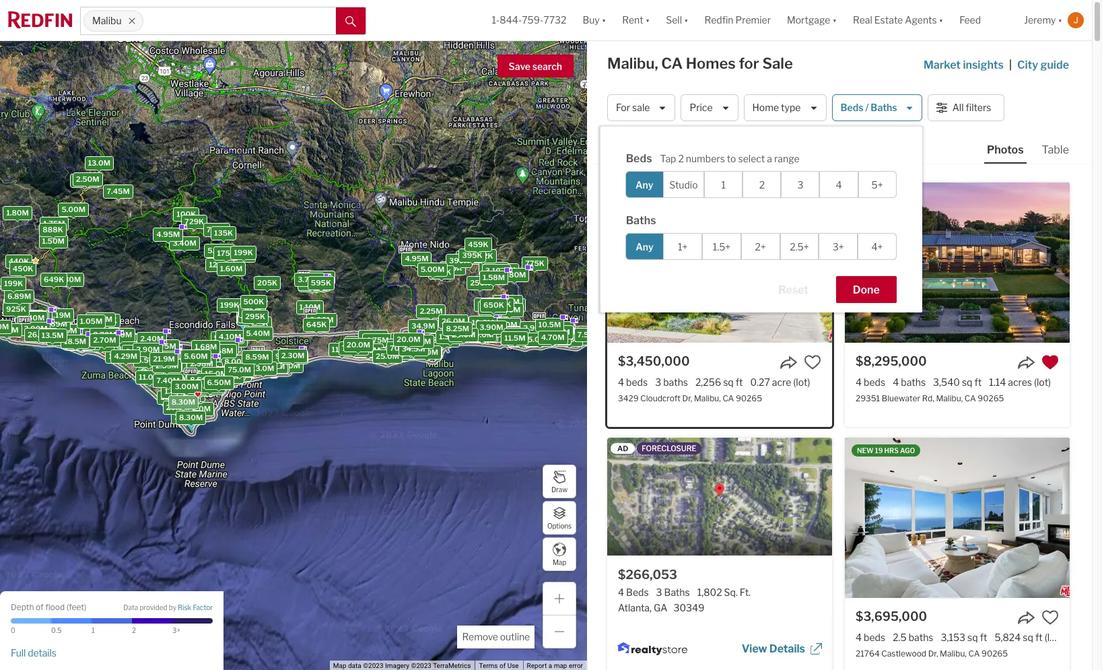 Task type: describe. For each thing, give the bounding box(es) containing it.
4.78m
[[460, 253, 483, 262]]

done
[[853, 284, 880, 296]]

1 horizontal spatial 25.0m
[[376, 352, 399, 361]]

0 horizontal spatial 30.0m
[[379, 350, 403, 360]]

options button
[[543, 501, 577, 535]]

real estate agents ▾ link
[[853, 0, 944, 40]]

1 vertical spatial 75.0m
[[228, 365, 251, 375]]

1 vertical spatial 7.40m
[[156, 376, 180, 385]]

4 beds for $3,450,000
[[618, 377, 648, 388]]

beds for $3,450,000
[[627, 377, 648, 388]]

▾ for buy ▾
[[602, 14, 606, 26]]

2,256 sq ft
[[696, 377, 743, 388]]

ft down favorite button icon at the right bottom
[[1036, 632, 1043, 643]]

0 vertical spatial 3.50m
[[493, 265, 516, 275]]

1 vertical spatial 199k
[[4, 279, 23, 288]]

2 horizontal spatial 8.00m
[[432, 335, 456, 345]]

map data ©2023  imagery ©2023 terrametrics
[[333, 662, 471, 670]]

Studio checkbox
[[663, 171, 705, 198]]

2 checkbox
[[743, 171, 782, 198]]

0 horizontal spatial 595k
[[311, 278, 331, 288]]

1+ radio
[[664, 233, 703, 260]]

ft for $3,450,000
[[736, 377, 743, 388]]

map region
[[0, 0, 666, 670]]

0 horizontal spatial 5.75m
[[212, 343, 236, 352]]

1 vertical spatial 12.0m
[[189, 404, 211, 414]]

1 vertical spatial 595k
[[491, 299, 511, 309]]

home
[[753, 102, 779, 113]]

0 vertical spatial 25.0m
[[39, 325, 62, 335]]

2 horizontal spatial 3.70m
[[499, 300, 523, 310]]

map for map data ©2023  imagery ©2023 terrametrics
[[333, 662, 347, 670]]

1 horizontal spatial 2.50m
[[537, 333, 560, 342]]

0 vertical spatial 199k
[[234, 248, 253, 258]]

report
[[527, 662, 547, 670]]

9.65m
[[221, 335, 245, 345]]

sell ▾ button
[[666, 0, 689, 40]]

1.75m
[[43, 219, 65, 228]]

full details
[[11, 647, 57, 659]]

price button
[[681, 94, 739, 121]]

4.29m
[[114, 352, 137, 361]]

2 vertical spatial 199k
[[220, 301, 239, 310]]

redfin
[[705, 14, 734, 26]]

sq for $3,695,000
[[968, 632, 979, 643]]

/
[[866, 102, 869, 113]]

buy ▾
[[583, 14, 606, 26]]

3.60m
[[108, 330, 132, 339]]

$8,295,000
[[856, 354, 927, 368]]

349k
[[312, 273, 332, 282]]

market insights link
[[924, 44, 1004, 73]]

studio
[[670, 179, 698, 190]]

3.75m
[[69, 338, 92, 348]]

ago for $8,295,000
[[897, 191, 912, 199]]

(lot) down favorite button icon at the right bottom
[[1045, 632, 1062, 643]]

2.23m
[[248, 358, 271, 367]]

0 vertical spatial 13.0m
[[88, 159, 110, 168]]

premier
[[736, 14, 771, 26]]

2 vertical spatial 395k
[[37, 318, 57, 327]]

new 2 hrs ago
[[858, 191, 912, 199]]

ft for $3,695,000
[[981, 632, 988, 643]]

open nov 7, 11am to 2pm
[[620, 191, 709, 199]]

5+ checkbox
[[859, 171, 897, 198]]

0 vertical spatial 1.40m
[[22, 313, 45, 322]]

Any radio
[[626, 233, 664, 260]]

649k
[[44, 275, 64, 284]]

26.0m
[[442, 316, 465, 326]]

1 horizontal spatial 9.80m
[[389, 348, 412, 357]]

1.15m
[[57, 331, 78, 341]]

photo of 3429 cloudcroft dr, malibu, ca 90265 image
[[608, 183, 833, 343]]

1 horizontal spatial 250k
[[470, 279, 490, 288]]

0 vertical spatial 4.50m
[[461, 328, 485, 337]]

1 vertical spatial 395k
[[482, 305, 502, 314]]

1 horizontal spatial 2.75m
[[153, 341, 176, 351]]

any for 1+
[[636, 241, 654, 252]]

1 horizontal spatial 16.0m
[[175, 412, 197, 422]]

135k
[[214, 228, 233, 238]]

6.89m
[[7, 292, 31, 301]]

844-
[[500, 14, 522, 26]]

report a map error
[[527, 662, 583, 670]]

1 horizontal spatial 26.5m
[[416, 348, 439, 357]]

17.0m
[[89, 340, 111, 350]]

rent ▾ button
[[614, 0, 658, 40]]

cloudcroft
[[641, 394, 681, 404]]

for sale button
[[608, 94, 676, 121]]

homes
[[686, 55, 736, 72]]

1 horizontal spatial 18.0m
[[278, 361, 300, 370]]

10.8m
[[472, 318, 495, 328]]

1.30m
[[439, 332, 462, 342]]

1 vertical spatial 2.65m
[[394, 335, 418, 344]]

0 vertical spatial 6.00m
[[476, 321, 500, 331]]

3 for 3 baths
[[656, 377, 662, 388]]

1 vertical spatial 11.5m
[[264, 362, 285, 371]]

3,153
[[941, 632, 966, 643]]

0 horizontal spatial 15.0m
[[205, 369, 227, 378]]

0 horizontal spatial 4.95m
[[156, 230, 180, 239]]

real
[[853, 14, 873, 26]]

to
[[727, 153, 737, 165]]

terrametrics
[[433, 662, 471, 670]]

1 horizontal spatial 4.95m
[[405, 254, 429, 263]]

0 vertical spatial 395k
[[462, 251, 483, 260]]

1 vertical spatial 3.50m
[[478, 299, 502, 309]]

save search
[[509, 61, 562, 72]]

2.85m
[[58, 334, 81, 343]]

1 horizontal spatial 11.5m
[[505, 333, 526, 343]]

full
[[11, 647, 26, 659]]

3429
[[618, 394, 639, 404]]

65.0m
[[86, 340, 110, 349]]

0 horizontal spatial 3+
[[172, 626, 181, 635]]

2.70m up '17.0m'
[[93, 330, 116, 339]]

0 horizontal spatial 1.19m
[[50, 310, 71, 320]]

1.90m
[[302, 280, 324, 290]]

1 vertical spatial 6.00m
[[170, 379, 194, 388]]

1 horizontal spatial 75.0m
[[342, 344, 365, 353]]

4.25m
[[158, 363, 182, 372]]

41.5m
[[357, 346, 379, 356]]

19.9m
[[402, 343, 424, 353]]

baths for $8,295,000
[[901, 377, 926, 388]]

5.30m
[[219, 370, 243, 379]]

1 ©2023 from the left
[[363, 662, 384, 670]]

0 horizontal spatial 2.65m
[[89, 315, 112, 324]]

0 horizontal spatial 2.30m
[[58, 275, 81, 284]]

740k
[[207, 225, 227, 235]]

0 horizontal spatial 250k
[[233, 251, 253, 260]]

11.8m
[[70, 339, 91, 348]]

2 down data
[[132, 626, 136, 635]]

0 horizontal spatial 4.50m
[[257, 354, 281, 363]]

5.60m
[[184, 351, 208, 361]]

0 vertical spatial 7.40m
[[148, 342, 171, 351]]

342k
[[474, 251, 493, 261]]

malibu, for $3,450,000
[[694, 394, 721, 404]]

0 horizontal spatial 2.90m
[[136, 345, 160, 355]]

9.50m
[[196, 383, 220, 393]]

done button
[[836, 276, 897, 303]]

1 horizontal spatial 11.0m
[[332, 345, 353, 354]]

0 horizontal spatial 1
[[92, 626, 95, 635]]

1 horizontal spatial 2.00m
[[310, 315, 334, 324]]

11am
[[664, 191, 682, 199]]

2 895k from the top
[[240, 314, 261, 323]]

all
[[953, 102, 964, 113]]

0 horizontal spatial 2.40m
[[140, 334, 164, 344]]

new for $8,295,000
[[858, 191, 874, 199]]

0 horizontal spatial 1.80m
[[6, 208, 29, 217]]

filters
[[966, 102, 992, 113]]

1 horizontal spatial 1.40m
[[507, 328, 529, 338]]

1 horizontal spatial 1.80m
[[165, 387, 187, 396]]

5.45m
[[570, 333, 594, 343]]

remove outline button
[[458, 626, 535, 649]]

0 vertical spatial 12.0m
[[209, 260, 231, 270]]

0 horizontal spatial 3.70m
[[73, 176, 96, 185]]

0 horizontal spatial 18.0m
[[192, 377, 214, 387]]

1 vertical spatial 2.25m
[[85, 330, 108, 339]]

sale
[[763, 55, 793, 72]]

dr, for $3,695,000
[[929, 649, 939, 659]]

0 vertical spatial 30.0m
[[471, 331, 495, 340]]

2 units
[[454, 329, 479, 339]]

2 ©2023 from the left
[[411, 662, 432, 670]]

range
[[775, 153, 800, 165]]

units for 2 units
[[461, 329, 479, 339]]

3.00m down 342k
[[482, 264, 506, 274]]

jeremy
[[1025, 14, 1057, 26]]

photo of 21764 castlewood dr, malibu, ca 90265 image
[[845, 438, 1070, 598]]

remove malibu image
[[128, 17, 136, 25]]

ca for $8,295,000
[[965, 394, 977, 404]]

3 checkbox
[[782, 171, 820, 198]]

rent
[[623, 14, 644, 26]]

6.75m
[[157, 360, 180, 369]]

715k
[[541, 333, 559, 342]]

units for 4 units
[[550, 333, 568, 342]]

1 horizontal spatial 2.40m
[[511, 335, 535, 345]]

4+
[[872, 241, 883, 252]]

29351
[[856, 394, 881, 404]]

2.5+ radio
[[780, 233, 819, 260]]

type
[[781, 102, 801, 113]]

▾ for jeremy ▾
[[1059, 14, 1063, 26]]

map for map
[[553, 558, 567, 566]]

malibu, for $3,695,000
[[940, 649, 967, 659]]

4.34m
[[545, 333, 568, 343]]

1 vertical spatial baths
[[626, 214, 656, 227]]

0 horizontal spatial 11.0m
[[139, 373, 160, 382]]

1 vertical spatial 2.30m
[[281, 351, 305, 361]]

1 vertical spatial 8.30m
[[179, 413, 203, 422]]

1 vertical spatial 1.19m
[[210, 369, 231, 378]]

of for terms
[[500, 662, 506, 670]]

3+ radio
[[819, 233, 858, 260]]

13.5m
[[42, 331, 64, 340]]

0 horizontal spatial 7.50m
[[152, 343, 175, 353]]

draw button
[[543, 465, 577, 498]]

2 option group from the top
[[626, 233, 897, 260]]

photo of 29351 bluewater rd, malibu, ca 90265 image
[[845, 183, 1070, 343]]

2 inside map region
[[454, 329, 459, 339]]

459k
[[468, 240, 489, 250]]

390k
[[242, 306, 263, 315]]

1 option group from the top
[[626, 171, 897, 198]]

5 ▾ from the left
[[939, 14, 944, 26]]

4.23m
[[391, 347, 414, 357]]

any for studio
[[636, 179, 654, 190]]

0 vertical spatial 5.75m
[[362, 332, 385, 342]]

numbers
[[686, 153, 725, 165]]

598k
[[248, 318, 269, 328]]

0 horizontal spatial 2.50m
[[76, 175, 99, 184]]



Task type: locate. For each thing, give the bounding box(es) containing it.
1.5+ radio
[[703, 233, 742, 260]]

3.00m up 7.30m
[[181, 381, 205, 390]]

©2023 right data
[[363, 662, 384, 670]]

1 vertical spatial 30.0m
[[379, 350, 403, 360]]

3,540
[[934, 377, 961, 388]]

favorite button checkbox up "5,824 sq ft (lot)"
[[1042, 609, 1060, 626]]

0 vertical spatial 2.75m
[[18, 312, 41, 322]]

1 horizontal spatial 595k
[[491, 299, 511, 309]]

map
[[553, 558, 567, 566], [333, 662, 347, 670]]

▾ for sell ▾
[[684, 14, 689, 26]]

2.25m up 65.0m
[[85, 330, 108, 339]]

hrs right 19
[[885, 447, 899, 455]]

4 ▾ from the left
[[833, 14, 837, 26]]

baths
[[664, 377, 688, 388], [901, 377, 926, 388], [909, 632, 934, 643]]

1 vertical spatial option group
[[626, 233, 897, 260]]

90265 down 0.27
[[736, 394, 763, 404]]

6 ▾ from the left
[[1059, 14, 1063, 26]]

jeremy ▾
[[1025, 14, 1063, 26]]

new for $3,695,000
[[858, 447, 874, 455]]

16.0m down 3.60m
[[109, 352, 131, 361]]

11.0m left 41.5m
[[332, 345, 353, 354]]

0 vertical spatial 8.30m
[[172, 397, 195, 407]]

ago for $3,695,000
[[901, 447, 916, 455]]

1 vertical spatial 16.0m
[[175, 412, 197, 422]]

6.50m
[[496, 297, 520, 306], [25, 312, 49, 322], [137, 356, 161, 365], [188, 374, 212, 383], [207, 378, 231, 388]]

7.40m up 9.90m
[[148, 342, 171, 351]]

ft for $8,295,000
[[975, 377, 982, 388]]

2.00m down 1.10m
[[310, 315, 334, 324]]

4+ radio
[[858, 233, 897, 260]]

©2023 right the imagery
[[411, 662, 432, 670]]

beds inside button
[[841, 102, 864, 113]]

3 inside option
[[798, 179, 804, 190]]

8.00m right 45.0m
[[254, 357, 278, 367]]

terms of use
[[479, 662, 519, 670]]

estate
[[875, 14, 903, 26]]

0 vertical spatial map
[[553, 558, 567, 566]]

option group
[[626, 171, 897, 198], [626, 233, 897, 260]]

2.30m right 2.23m
[[281, 351, 305, 361]]

75.0m
[[342, 344, 365, 353], [228, 365, 251, 375]]

any
[[636, 179, 654, 190], [636, 241, 654, 252]]

1 895k from the top
[[240, 313, 260, 323]]

malibu, down rent
[[608, 55, 659, 72]]

0 vertical spatial 3
[[798, 179, 804, 190]]

2 down 5+
[[876, 191, 880, 199]]

2 favorite button image from the left
[[1042, 354, 1060, 371]]

(lot) right acre
[[794, 377, 811, 388]]

633k
[[560, 335, 580, 344]]

hrs down 5+
[[881, 191, 896, 199]]

895k
[[240, 313, 260, 323], [240, 314, 261, 323]]

3 ▾ from the left
[[684, 14, 689, 26]]

1 vertical spatial dr,
[[929, 649, 939, 659]]

beds up 29351
[[864, 377, 886, 388]]

market
[[924, 59, 961, 71]]

1 horizontal spatial 2.25m
[[420, 306, 443, 316]]

0 horizontal spatial 2.75m
[[18, 312, 41, 322]]

2 new from the top
[[858, 447, 874, 455]]

4 beds up 3429
[[618, 377, 648, 388]]

baths inside button
[[871, 102, 898, 113]]

sq right 3,153
[[968, 632, 979, 643]]

of for depth
[[36, 602, 44, 612]]

2 favorite button checkbox from the top
[[1042, 609, 1060, 626]]

beds inside dialog
[[626, 152, 652, 165]]

ca for $3,695,000
[[969, 649, 980, 659]]

1 vertical spatial 3.70m
[[298, 275, 321, 284]]

2 horizontal spatial 15.0m
[[409, 337, 431, 346]]

1 vertical spatial 2.75m
[[153, 341, 176, 351]]

5.75m up 40.0m
[[362, 332, 385, 342]]

250k down "3.10m" at the top of page
[[470, 279, 490, 288]]

map down options
[[553, 558, 567, 566]]

▾ right buy
[[602, 14, 606, 26]]

250k
[[233, 251, 253, 260], [470, 279, 490, 288]]

Any checkbox
[[626, 171, 664, 198]]

provided
[[140, 604, 167, 612]]

1 vertical spatial 5.75m
[[212, 343, 236, 352]]

2.30m up '2.69m'
[[58, 275, 81, 284]]

terms
[[479, 662, 498, 670]]

4 inside map region
[[543, 333, 548, 342]]

90265
[[736, 394, 763, 404], [978, 394, 1005, 404], [982, 649, 1008, 659]]

26.5m
[[28, 330, 51, 339], [416, 348, 439, 357]]

0 horizontal spatial 26.5m
[[28, 330, 51, 339]]

2.70m down 635k
[[93, 335, 116, 345]]

beds up '21764'
[[864, 632, 886, 643]]

ca for $3,450,000
[[723, 394, 734, 404]]

2.60m
[[164, 387, 188, 397]]

favorite button checkbox for $8,295,000
[[1042, 354, 1060, 371]]

next button image
[[808, 256, 822, 270]]

4 beds for $3,695,000
[[856, 632, 886, 643]]

1 horizontal spatial favorite button image
[[1042, 354, 1060, 371]]

favorite button checkbox
[[804, 354, 822, 371]]

malibu, down 3,153
[[940, 649, 967, 659]]

0 horizontal spatial 2.25m
[[85, 330, 108, 339]]

beds left /
[[841, 102, 864, 113]]

17.8m
[[248, 354, 270, 364]]

2.90m up 715k
[[524, 323, 547, 333]]

any inside radio
[[636, 241, 654, 252]]

100k
[[177, 210, 196, 219]]

google image
[[3, 653, 48, 670]]

ago
[[897, 191, 912, 199], [901, 447, 916, 455]]

34.5m
[[402, 344, 425, 354]]

0 vertical spatial 75.0m
[[342, 344, 365, 353]]

2pm
[[694, 191, 709, 199]]

1-844-759-7732 link
[[492, 14, 567, 26]]

dialog containing beds
[[601, 127, 923, 313]]

baths right /
[[871, 102, 898, 113]]

hrs for $3,695,000
[[885, 447, 899, 455]]

0 vertical spatial of
[[36, 602, 44, 612]]

45.0m
[[229, 365, 253, 375]]

395k up "22.0m"
[[37, 318, 57, 327]]

sq for $3,450,000
[[724, 377, 734, 388]]

None search field
[[143, 7, 336, 34]]

details
[[28, 647, 57, 659]]

4 beds up '21764'
[[856, 632, 886, 643]]

0 horizontal spatial dr,
[[683, 394, 693, 404]]

beds up 3429
[[627, 377, 648, 388]]

1 horizontal spatial 2.90m
[[524, 323, 547, 333]]

10.9m
[[198, 376, 221, 385]]

baths up 3429 cloudcroft dr, malibu, ca 90265
[[664, 377, 688, 388]]

ca left homes
[[662, 55, 683, 72]]

69.5m
[[391, 341, 414, 350]]

▾ right mortgage
[[833, 14, 837, 26]]

baths
[[871, 102, 898, 113], [626, 214, 656, 227]]

malibu
[[92, 15, 122, 27]]

0 horizontal spatial 13.0m
[[88, 159, 110, 168]]

save
[[509, 61, 531, 72]]

1 vertical spatial 250k
[[470, 279, 490, 288]]

999k
[[509, 328, 530, 338]]

4.50m left 1.13m at bottom
[[257, 354, 281, 363]]

reset
[[779, 284, 809, 296]]

1 checkbox
[[705, 171, 743, 198]]

1 horizontal spatial 6.00m
[[476, 321, 500, 331]]

1 horizontal spatial 15.0m
[[264, 362, 286, 371]]

2+ radio
[[742, 233, 780, 260]]

baths up bluewater
[[901, 377, 926, 388]]

3+ inside 3+ option
[[833, 241, 844, 252]]

0 vertical spatial 2.90m
[[524, 323, 547, 333]]

0 vertical spatial 11.5m
[[505, 333, 526, 343]]

ft left 1.14
[[975, 377, 982, 388]]

tap
[[661, 153, 677, 165]]

3
[[798, 179, 804, 190], [656, 377, 662, 388]]

1 horizontal spatial 1.19m
[[210, 369, 231, 378]]

1 vertical spatial new
[[858, 447, 874, 455]]

1 horizontal spatial 30.0m
[[471, 331, 495, 340]]

▾ right rent
[[646, 14, 650, 26]]

2.80m
[[503, 270, 526, 280]]

0 horizontal spatial 8.00m
[[224, 357, 248, 367]]

1 vertical spatial 3
[[656, 377, 662, 388]]

sq right 5,824
[[1023, 632, 1034, 643]]

3429 cloudcroft dr, malibu, ca 90265
[[618, 394, 763, 404]]

0 vertical spatial 250k
[[233, 251, 253, 260]]

21.5m
[[166, 373, 188, 383]]

0 horizontal spatial a
[[549, 662, 552, 670]]

90265 down 5,824
[[982, 649, 1008, 659]]

beds for $3,695,000
[[864, 632, 886, 643]]

1 vertical spatial of
[[500, 662, 506, 670]]

1 vertical spatial ago
[[901, 447, 916, 455]]

beds for $8,295,000
[[864, 377, 886, 388]]

1.60m
[[220, 264, 243, 273]]

12.0m down 7.90m
[[189, 404, 211, 414]]

2 ▾ from the left
[[646, 14, 650, 26]]

1 vertical spatial beds
[[626, 152, 652, 165]]

(
[[66, 602, 69, 612]]

0 vertical spatial dr,
[[683, 394, 693, 404]]

sq right 2,256 at the right of page
[[724, 377, 734, 388]]

ago right 19
[[901, 447, 916, 455]]

90265 for $8,295,000
[[978, 394, 1005, 404]]

beds for beds / baths
[[841, 102, 864, 113]]

8.00m
[[432, 335, 456, 345], [254, 357, 278, 367], [224, 357, 248, 367]]

favorite button checkbox for $3,695,000
[[1042, 609, 1060, 626]]

new
[[858, 191, 874, 199], [858, 447, 874, 455]]

3.00m
[[482, 264, 506, 274], [181, 381, 205, 390], [175, 382, 199, 391]]

1 right 0.5
[[92, 626, 95, 635]]

2.33m
[[156, 361, 179, 371]]

of
[[36, 602, 44, 612], [500, 662, 506, 670]]

ca down '3,153 sq ft'
[[969, 649, 980, 659]]

baths for $3,450,000
[[664, 377, 688, 388]]

1 vertical spatial hrs
[[885, 447, 899, 455]]

1 vertical spatial 26.5m
[[416, 348, 439, 357]]

29.5m
[[410, 346, 433, 355]]

1 vertical spatial 2.90m
[[136, 345, 160, 355]]

11.9m
[[472, 319, 493, 329]]

previous button image
[[618, 256, 632, 270]]

3 up cloudcroft
[[656, 377, 662, 388]]

0 horizontal spatial units
[[461, 329, 479, 339]]

search
[[533, 61, 562, 72]]

2.55m
[[301, 279, 324, 288]]

any left 1+
[[636, 241, 654, 252]]

0 horizontal spatial map
[[333, 662, 347, 670]]

199k
[[234, 248, 253, 258], [4, 279, 23, 288], [220, 301, 239, 310]]

0 vertical spatial 16.0m
[[109, 352, 131, 361]]

favorite button image for $3,450,000
[[804, 354, 822, 371]]

1 horizontal spatial a
[[767, 153, 773, 165]]

a left range
[[767, 153, 773, 165]]

2 inside option
[[760, 179, 765, 190]]

beds / baths
[[841, 102, 898, 113]]

1 vertical spatial map
[[333, 662, 347, 670]]

4.75m
[[366, 335, 389, 345]]

18.0m right 2.23m
[[278, 361, 300, 370]]

0 vertical spatial 2.00m
[[310, 315, 334, 324]]

1 horizontal spatial 3
[[798, 179, 804, 190]]

1 vertical spatial 25.0m
[[376, 352, 399, 361]]

21.9m
[[153, 354, 175, 364]]

favorite button image
[[1042, 609, 1060, 626]]

1.19m up 1.29m
[[50, 310, 71, 320]]

4.10m
[[219, 332, 241, 342]]

1 horizontal spatial 2.30m
[[281, 351, 305, 361]]

▾ for mortgage ▾
[[833, 14, 837, 26]]

1 new from the top
[[858, 191, 874, 199]]

2.25m up 34.9m
[[420, 306, 443, 316]]

1 inside 1 checkbox
[[722, 179, 726, 190]]

open
[[620, 191, 639, 199]]

0 horizontal spatial ©2023
[[363, 662, 384, 670]]

2.75m up 3.80m
[[18, 312, 41, 322]]

1.19m up 9.00m
[[210, 369, 231, 378]]

▾ left user photo
[[1059, 14, 1063, 26]]

3,153 sq ft
[[941, 632, 988, 643]]

malibu, for $8,295,000
[[937, 394, 963, 404]]

0 horizontal spatial baths
[[626, 214, 656, 227]]

favorite button image for $8,295,000
[[1042, 354, 1060, 371]]

19
[[876, 447, 883, 455]]

(lot) for $3,450,000
[[794, 377, 811, 388]]

1.67m
[[240, 305, 262, 315]]

16.0m down 7.30m
[[175, 412, 197, 422]]

hrs for $8,295,000
[[881, 191, 896, 199]]

10.00m
[[50, 334, 78, 344], [172, 392, 200, 401]]

(lot) for $8,295,000
[[1035, 377, 1052, 388]]

0 vertical spatial a
[[767, 153, 773, 165]]

1.45m
[[304, 278, 326, 287]]

3.00m up 3.20m
[[175, 382, 199, 391]]

▾ right the agents
[[939, 14, 944, 26]]

13.0m up 7.45m
[[88, 159, 110, 168]]

30.0m down 11.9m
[[471, 331, 495, 340]]

feed button
[[952, 0, 1017, 40]]

11.0m down 2.33m
[[139, 373, 160, 382]]

2.75m up 9.90m
[[153, 341, 176, 351]]

1-844-759-7732
[[492, 14, 567, 26]]

0 vertical spatial baths
[[871, 102, 898, 113]]

0 horizontal spatial 6.00m
[[170, 379, 194, 388]]

beds
[[627, 377, 648, 388], [864, 377, 886, 388], [864, 632, 886, 643]]

2.5 baths
[[893, 632, 934, 643]]

agents
[[906, 14, 937, 26]]

0 horizontal spatial beds
[[626, 152, 652, 165]]

beds up any option
[[626, 152, 652, 165]]

ca
[[662, 55, 683, 72], [723, 394, 734, 404], [965, 394, 977, 404], [969, 649, 980, 659]]

2.95m
[[191, 356, 214, 365]]

map inside button
[[553, 558, 567, 566]]

4 beds for $8,295,000
[[856, 377, 886, 388]]

dr, for $3,450,000
[[683, 394, 693, 404]]

any up nov
[[636, 179, 654, 190]]

0 horizontal spatial 1.40m
[[22, 313, 45, 322]]

dialog
[[601, 127, 923, 313]]

a left the map
[[549, 662, 552, 670]]

ago up 4+ option
[[897, 191, 912, 199]]

875k
[[507, 330, 527, 340]]

18.0m up 7.90m
[[192, 377, 214, 387]]

90265 for $3,695,000
[[982, 649, 1008, 659]]

4 checkbox
[[820, 171, 859, 198]]

4 inside option
[[836, 179, 842, 190]]

for sale
[[616, 102, 650, 113]]

11.5m
[[505, 333, 526, 343], [264, 362, 285, 371]]

2 vertical spatial 3.70m
[[499, 300, 523, 310]]

1 horizontal spatial 8.00m
[[254, 357, 278, 367]]

1 horizontal spatial beds
[[841, 102, 864, 113]]

sq right 3,540
[[963, 377, 973, 388]]

2 right tap
[[679, 153, 684, 165]]

7.50m right 11.7m
[[578, 330, 601, 339]]

4 beds up 29351
[[856, 377, 886, 388]]

1.19m
[[50, 310, 71, 320], [210, 369, 231, 378]]

1 vertical spatial 7.50m
[[152, 343, 175, 353]]

|
[[1010, 59, 1012, 71]]

1.05m
[[80, 317, 103, 326]]

2.70m up 10.9m
[[197, 364, 220, 374]]

3.80m
[[24, 324, 47, 334]]

depth of flood ( feet )
[[11, 602, 87, 612]]

0 vertical spatial 3.70m
[[73, 176, 96, 185]]

favorite button image up 1.14 acres (lot)
[[1042, 354, 1060, 371]]

ca down the 3,540 sq ft
[[965, 394, 977, 404]]

new left 19
[[858, 447, 874, 455]]

1 favorite button image from the left
[[804, 354, 822, 371]]

5.75m down the 4.10m
[[212, 343, 236, 352]]

1.80m up '440k'
[[6, 208, 29, 217]]

0 vertical spatial 7.50m
[[578, 330, 601, 339]]

of left flood
[[36, 602, 44, 612]]

1 vertical spatial 13.0m
[[252, 364, 274, 373]]

3 for 3
[[798, 179, 804, 190]]

1 vertical spatial any
[[636, 241, 654, 252]]

2.65m up 3.60m
[[89, 315, 112, 324]]

199k up 6.89m
[[4, 279, 23, 288]]

favorite button checkbox up 1.14 acres (lot)
[[1042, 354, 1060, 371]]

450k
[[13, 264, 33, 274]]

90265 down 1.14
[[978, 394, 1005, 404]]

dr, down the 2.5 baths
[[929, 649, 939, 659]]

3.95m
[[479, 326, 503, 336]]

▾ for rent ▾
[[646, 14, 650, 26]]

635k
[[97, 316, 117, 326]]

favorite button image
[[804, 354, 822, 371], [1042, 354, 1060, 371]]

sq for $8,295,000
[[963, 377, 973, 388]]

user photo image
[[1068, 12, 1085, 28]]

1.68m
[[195, 342, 217, 351]]

0 horizontal spatial 2.00m
[[135, 346, 158, 355]]

0 horizontal spatial 10.00m
[[50, 334, 78, 344]]

7.50m up 9.90m
[[152, 343, 175, 353]]

of left 'use'
[[500, 662, 506, 670]]

0 horizontal spatial of
[[36, 602, 44, 612]]

11.0m
[[332, 345, 353, 354], [139, 373, 160, 382]]

8.00m down 8.25m
[[432, 335, 456, 345]]

1 horizontal spatial 3+
[[833, 241, 844, 252]]

1 vertical spatial 10.00m
[[172, 392, 200, 401]]

remove
[[462, 631, 498, 643]]

1 horizontal spatial 2.65m
[[394, 335, 418, 344]]

baths down nov
[[626, 214, 656, 227]]

2+
[[756, 241, 766, 252]]

1.50m
[[42, 237, 65, 246], [482, 303, 504, 312], [536, 324, 559, 334], [223, 363, 246, 372], [181, 367, 204, 377]]

dr, down '3 baths'
[[683, 394, 693, 404]]

13.0m down 8.59m
[[252, 364, 274, 373]]

0 vertical spatial 1
[[722, 179, 726, 190]]

data provided by risk factor
[[123, 604, 213, 612]]

1 ▾ from the left
[[602, 14, 606, 26]]

22.0m
[[31, 330, 55, 339]]

1 horizontal spatial 13.0m
[[252, 364, 274, 373]]

ft left 0.27
[[736, 377, 743, 388]]

baths for $3,695,000
[[909, 632, 934, 643]]

5.50m
[[189, 352, 213, 362]]

2.90m up 2.33m
[[136, 345, 160, 355]]

395k up 10.8m
[[482, 305, 502, 314]]

12.0m down 175k
[[209, 260, 231, 270]]

beds for beds
[[626, 152, 652, 165]]

90265 for $3,450,000
[[736, 394, 763, 404]]

3.50m up 10.8m
[[478, 299, 502, 309]]

1 favorite button checkbox from the top
[[1042, 354, 1060, 371]]

any inside option
[[636, 179, 654, 190]]

0 vertical spatial 2.30m
[[58, 275, 81, 284]]

malibu, down 3,540
[[937, 394, 963, 404]]

0 horizontal spatial 9.80m
[[276, 352, 299, 361]]

2 down the "select"
[[760, 179, 765, 190]]

favorite button checkbox
[[1042, 354, 1060, 371], [1042, 609, 1060, 626]]

submit search image
[[346, 16, 356, 27]]

ad region
[[608, 438, 833, 670]]

7.81m
[[518, 330, 539, 339]]



Task type: vqa. For each thing, say whether or not it's contained in the screenshot.
the Share to the right
no



